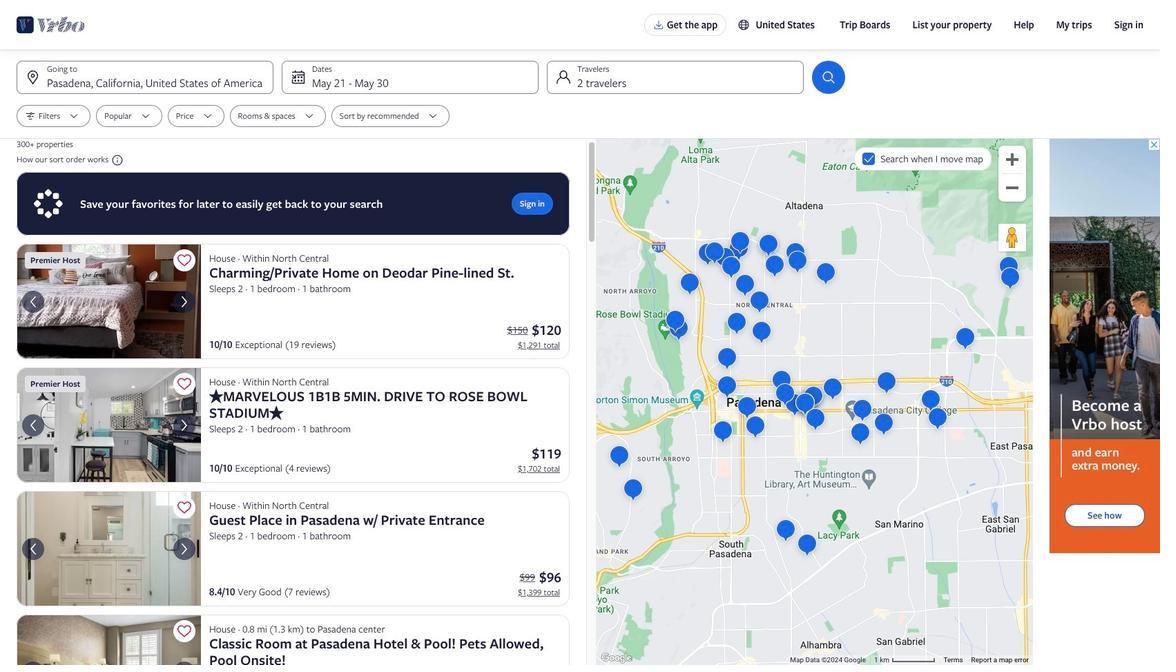 Task type: vqa. For each thing, say whether or not it's contained in the screenshot.
rightmost The Small 'image'
yes



Task type: locate. For each thing, give the bounding box(es) containing it.
search image
[[821, 69, 837, 86]]

1 horizontal spatial small image
[[738, 19, 751, 31]]

show previous image for charming/private home on deodar pine-lined st. image
[[25, 293, 41, 310]]

show next image for guest place in pasadena w/ private entrance image
[[176, 541, 193, 557]]

google image
[[600, 652, 633, 665]]

room image
[[17, 244, 201, 359]]

show previous image for ★marvelous 1b1b 5min. drive to rose bowl stadium★ image
[[25, 417, 41, 434]]

0 horizontal spatial small image
[[109, 154, 124, 167]]

0 vertical spatial small image
[[738, 19, 751, 31]]

small image
[[738, 19, 751, 31], [109, 154, 124, 167]]



Task type: describe. For each thing, give the bounding box(es) containing it.
kitchen area image
[[17, 368, 201, 483]]

1 vertical spatial small image
[[109, 154, 124, 167]]

show previous image for guest place in pasadena w/ private entrance image
[[25, 541, 41, 557]]

unit with 2 double size beds. exact unit will be assigned upon arrival. views, colors and decor may vary. image
[[17, 615, 201, 665]]

vrbo logo image
[[17, 14, 85, 36]]

bathroom image
[[17, 491, 201, 607]]

show next image for charming/private home on deodar pine-lined st. image
[[176, 293, 193, 310]]

show next image for ★marvelous 1b1b 5min. drive to rose bowl stadium★ image
[[176, 417, 193, 434]]

download the app button image
[[653, 19, 664, 30]]

map region
[[597, 139, 1034, 665]]



